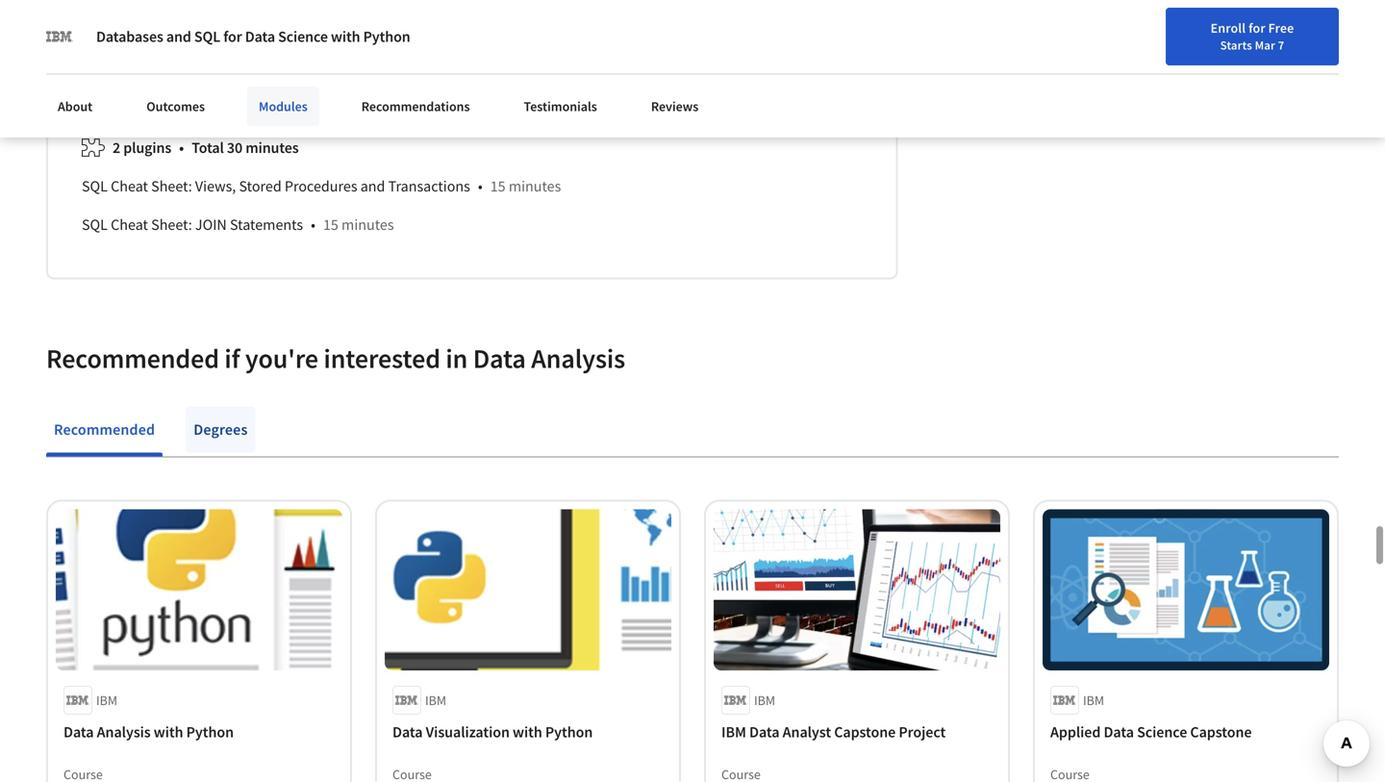 Task type: describe. For each thing, give the bounding box(es) containing it.
recommendation tabs tab list
[[46, 406, 1339, 456]]

7
[[1278, 38, 1285, 53]]

find your new career
[[1110, 22, 1230, 39]]

applied data science capstone
[[1051, 723, 1252, 742]]

with for data visualization with python
[[513, 723, 542, 742]]

in
[[1273, 22, 1284, 39]]

2
[[113, 138, 120, 157]]

free for join for free
[[1349, 25, 1375, 42]]

testimonials link
[[512, 87, 609, 126]]

ibm image
[[46, 23, 73, 50]]

ibm for ibm data analyst capstone project
[[754, 692, 776, 709]]

python for data analysis with python
[[186, 723, 234, 742]]

ibm for data visualization with python
[[425, 692, 447, 709]]

join
[[195, 215, 227, 234]]

hands- for hands-on lab: joins
[[82, 45, 128, 65]]

enroll
[[1211, 19, 1246, 37]]

plugins
[[123, 138, 171, 157]]

recommended for recommended
[[54, 420, 155, 439]]

modules link
[[247, 87, 319, 126]]

reviews
[[651, 98, 699, 115]]

hands-on lab: final project: advanced sql techniques • 60 minutes
[[82, 84, 525, 103]]

your
[[1137, 22, 1163, 39]]

mar
[[1255, 38, 1276, 53]]

free for enroll for free starts mar 7
[[1269, 19, 1295, 37]]

join for free
[[1300, 25, 1375, 42]]

1 horizontal spatial python
[[363, 27, 411, 46]]

starts
[[1221, 38, 1253, 53]]

procedures
[[285, 176, 358, 196]]

outcomes
[[146, 98, 205, 115]]

sql cheat sheet: views, stored procedures and transactions • 15 minutes
[[82, 176, 561, 196]]

on for joins
[[128, 45, 145, 65]]

for for enroll
[[1249, 19, 1266, 37]]

log
[[1250, 22, 1270, 39]]

1 vertical spatial 15
[[323, 215, 339, 234]]

1 horizontal spatial science
[[1137, 723, 1188, 742]]

capstone for science
[[1191, 723, 1252, 742]]

join for free link
[[1295, 15, 1380, 51]]

coursera image
[[23, 16, 145, 46]]

1 horizontal spatial with
[[331, 27, 360, 46]]

recommendations link
[[350, 87, 482, 126]]

interested
[[324, 341, 441, 375]]

about link
[[46, 87, 104, 126]]

sql cheat sheet: join statements • 15 minutes
[[82, 215, 394, 234]]

if
[[225, 341, 240, 375]]

0 vertical spatial analysis
[[531, 341, 626, 375]]

0 horizontal spatial for
[[223, 27, 242, 46]]

visualization
[[426, 723, 510, 742]]

total
[[192, 138, 224, 157]]

capstone for analyst
[[834, 723, 896, 742]]

analyst
[[783, 723, 831, 742]]

hands-on lab: joins
[[82, 45, 213, 65]]

data analysis with python
[[64, 723, 234, 742]]

• down procedures
[[311, 215, 316, 234]]

databases
[[96, 27, 163, 46]]

with for data analysis with python
[[154, 723, 183, 742]]

databases and sql for data science with python
[[96, 27, 411, 46]]

find your new career link
[[1100, 19, 1240, 43]]

statements
[[230, 215, 303, 234]]

hide info about module content region
[[82, 0, 862, 251]]

hands- for hands-on lab: final project: advanced sql techniques • 60 minutes
[[82, 84, 128, 103]]



Task type: vqa. For each thing, say whether or not it's contained in the screenshot.
ibm data analyst capstone project LINK
yes



Task type: locate. For each thing, give the bounding box(es) containing it.
minutes right 60
[[473, 84, 525, 103]]

data
[[245, 27, 275, 46], [473, 341, 526, 375], [64, 723, 94, 742], [393, 723, 423, 742], [750, 723, 780, 742], [1104, 723, 1134, 742]]

recommended
[[46, 341, 219, 375], [54, 420, 155, 439]]

stored
[[239, 176, 282, 196]]

0 horizontal spatial analysis
[[97, 723, 151, 742]]

lab: for joins
[[148, 45, 175, 65]]

hands- up 2
[[82, 84, 128, 103]]

1 horizontal spatial analysis
[[531, 341, 626, 375]]

ibm up applied
[[1083, 692, 1105, 709]]

techniques
[[361, 84, 434, 103]]

cheat
[[111, 176, 148, 196], [111, 215, 148, 234]]

on down hands-on lab: joins
[[128, 84, 145, 103]]

2 horizontal spatial for
[[1329, 25, 1346, 42]]

on for final
[[128, 84, 145, 103]]

1 horizontal spatial and
[[361, 176, 385, 196]]

free
[[1269, 19, 1295, 37], [1349, 25, 1375, 42]]

0 vertical spatial on
[[128, 45, 145, 65]]

• total 30 minutes
[[179, 138, 299, 157]]

minutes right 30
[[246, 138, 299, 157]]

and inside hide info about module content region
[[361, 176, 385, 196]]

0 horizontal spatial science
[[278, 27, 328, 46]]

reviews link
[[640, 87, 710, 126]]

recommended for recommended if you're interested in data analysis
[[46, 341, 219, 375]]

project
[[899, 723, 946, 742]]

ibm up visualization
[[425, 692, 447, 709]]

log in link
[[1240, 19, 1293, 42]]

2 plugins
[[113, 138, 171, 157]]

data visualization with python link
[[393, 723, 664, 742]]

science up hands-on lab: final project: advanced sql techniques • 60 minutes
[[278, 27, 328, 46]]

• left total at the top left of the page
[[179, 138, 184, 157]]

ibm left "analyst" on the bottom right of page
[[722, 723, 747, 742]]

hands-
[[82, 45, 128, 65], [82, 84, 128, 103]]

1 vertical spatial on
[[128, 84, 145, 103]]

recommendations
[[362, 98, 470, 115]]

ibm up ibm data analyst capstone project
[[754, 692, 776, 709]]

final
[[178, 84, 210, 103]]

free inside enroll for free starts mar 7
[[1269, 19, 1295, 37]]

science right applied
[[1137, 723, 1188, 742]]

career
[[1193, 22, 1230, 39]]

modules
[[259, 98, 308, 115]]

2 hands- from the top
[[82, 84, 128, 103]]

0 vertical spatial 15
[[490, 176, 506, 196]]

science
[[278, 27, 328, 46], [1137, 723, 1188, 742]]

recommended button
[[46, 406, 163, 452]]

1 vertical spatial hands-
[[82, 84, 128, 103]]

• right 'transactions' at the left top of page
[[478, 176, 483, 196]]

about
[[58, 98, 93, 115]]

1 horizontal spatial capstone
[[1191, 723, 1252, 742]]

• left 60
[[442, 84, 447, 103]]

lab: left final
[[148, 84, 175, 103]]

1 hands- from the top
[[82, 45, 128, 65]]

sql
[[194, 27, 220, 46], [332, 84, 358, 103], [82, 176, 108, 196], [82, 215, 108, 234]]

0 vertical spatial science
[[278, 27, 328, 46]]

cheat for sql cheat sheet: views, stored procedures and transactions • 15 minutes
[[111, 176, 148, 196]]

30
[[227, 138, 243, 157]]

on left joins
[[128, 45, 145, 65]]

advanced
[[266, 84, 329, 103]]

free up 7
[[1269, 19, 1295, 37]]

and right procedures
[[361, 176, 385, 196]]

1 horizontal spatial free
[[1349, 25, 1375, 42]]

and right the databases at the left
[[166, 27, 191, 46]]

1 sheet: from the top
[[151, 176, 192, 196]]

0 vertical spatial cheat
[[111, 176, 148, 196]]

lab: for final
[[148, 84, 175, 103]]

for for join
[[1329, 25, 1346, 42]]

log in
[[1250, 22, 1284, 39]]

0 vertical spatial and
[[166, 27, 191, 46]]

2 cheat from the top
[[111, 215, 148, 234]]

in
[[446, 341, 468, 375]]

0 vertical spatial lab:
[[148, 45, 175, 65]]

degrees
[[194, 420, 248, 439]]

for
[[1249, 19, 1266, 37], [1329, 25, 1346, 42], [223, 27, 242, 46]]

minutes
[[473, 84, 525, 103], [246, 138, 299, 157], [509, 176, 561, 196], [342, 215, 394, 234]]

testimonials
[[524, 98, 597, 115]]

2 sheet: from the top
[[151, 215, 192, 234]]

0 horizontal spatial capstone
[[834, 723, 896, 742]]

0 horizontal spatial 15
[[323, 215, 339, 234]]

capstone
[[834, 723, 896, 742], [1191, 723, 1252, 742]]

with
[[331, 27, 360, 46], [154, 723, 183, 742], [513, 723, 542, 742]]

15
[[490, 176, 506, 196], [323, 215, 339, 234]]

for right join at the top right of the page
[[1329, 25, 1346, 42]]

0 vertical spatial sheet:
[[151, 176, 192, 196]]

degrees button
[[186, 406, 255, 452]]

minutes down sql cheat sheet: views, stored procedures and transactions • 15 minutes
[[342, 215, 394, 234]]

find
[[1110, 22, 1134, 39]]

python
[[363, 27, 411, 46], [186, 723, 234, 742], [545, 723, 593, 742]]

2 lab: from the top
[[148, 84, 175, 103]]

on
[[128, 45, 145, 65], [128, 84, 145, 103]]

for up the mar
[[1249, 19, 1266, 37]]

lab:
[[148, 45, 175, 65], [148, 84, 175, 103]]

enroll for free starts mar 7
[[1211, 19, 1295, 53]]

15 down sql cheat sheet: views, stored procedures and transactions • 15 minutes
[[323, 215, 339, 234]]

0 horizontal spatial free
[[1269, 19, 1295, 37]]

for inside enroll for free starts mar 7
[[1249, 19, 1266, 37]]

1 vertical spatial science
[[1137, 723, 1188, 742]]

sheet: left views,
[[151, 176, 192, 196]]

minutes down testimonials
[[509, 176, 561, 196]]

joins
[[178, 45, 213, 65]]

1 horizontal spatial for
[[1249, 19, 1266, 37]]

sheet:
[[151, 176, 192, 196], [151, 215, 192, 234]]

ibm for data analysis with python
[[96, 692, 117, 709]]

1 capstone from the left
[[834, 723, 896, 742]]

None search field
[[274, 12, 592, 51]]

new
[[1165, 22, 1191, 39]]

1 cheat from the top
[[111, 176, 148, 196]]

recommended if you're interested in data analysis
[[46, 341, 626, 375]]

outcomes link
[[135, 87, 217, 126]]

1 vertical spatial recommended
[[54, 420, 155, 439]]

transactions
[[388, 176, 470, 196]]

1 vertical spatial cheat
[[111, 215, 148, 234]]

1 on from the top
[[128, 45, 145, 65]]

2 capstone from the left
[[1191, 723, 1252, 742]]

for right joins
[[223, 27, 242, 46]]

0 horizontal spatial python
[[186, 723, 234, 742]]

•
[[442, 84, 447, 103], [179, 138, 184, 157], [478, 176, 483, 196], [311, 215, 316, 234]]

sheet: for views,
[[151, 176, 192, 196]]

1 vertical spatial lab:
[[148, 84, 175, 103]]

join
[[1300, 25, 1326, 42]]

applied
[[1051, 723, 1101, 742]]

1 vertical spatial analysis
[[97, 723, 151, 742]]

free inside 'join for free' link
[[1349, 25, 1375, 42]]

python for data visualization with python
[[545, 723, 593, 742]]

2 horizontal spatial python
[[545, 723, 593, 742]]

and
[[166, 27, 191, 46], [361, 176, 385, 196]]

0 horizontal spatial and
[[166, 27, 191, 46]]

1 vertical spatial and
[[361, 176, 385, 196]]

0 vertical spatial hands-
[[82, 45, 128, 65]]

ibm data analyst capstone project link
[[722, 723, 993, 742]]

ibm up data analysis with python
[[96, 692, 117, 709]]

cheat for sql cheat sheet: join statements • 15 minutes
[[111, 215, 148, 234]]

ibm data analyst capstone project
[[722, 723, 946, 742]]

ibm for applied data science capstone
[[1083, 692, 1105, 709]]

1 lab: from the top
[[148, 45, 175, 65]]

free right join at the top right of the page
[[1349, 25, 1375, 42]]

1 horizontal spatial 15
[[490, 176, 506, 196]]

project:
[[213, 84, 263, 103]]

data visualization with python
[[393, 723, 593, 742]]

15 right 'transactions' at the left top of page
[[490, 176, 506, 196]]

you're
[[245, 341, 318, 375]]

0 vertical spatial recommended
[[46, 341, 219, 375]]

hands- right ibm icon
[[82, 45, 128, 65]]

views,
[[195, 176, 236, 196]]

ibm
[[96, 692, 117, 709], [425, 692, 447, 709], [754, 692, 776, 709], [1083, 692, 1105, 709], [722, 723, 747, 742]]

sheet: left join
[[151, 215, 192, 234]]

2 on from the top
[[128, 84, 145, 103]]

recommended inside button
[[54, 420, 155, 439]]

60
[[454, 84, 470, 103]]

1 vertical spatial sheet:
[[151, 215, 192, 234]]

lab: left joins
[[148, 45, 175, 65]]

data analysis with python link
[[64, 723, 335, 742]]

applied data science capstone link
[[1051, 723, 1322, 742]]

analysis
[[531, 341, 626, 375], [97, 723, 151, 742]]

0 horizontal spatial with
[[154, 723, 183, 742]]

2 horizontal spatial with
[[513, 723, 542, 742]]

sheet: for join
[[151, 215, 192, 234]]



